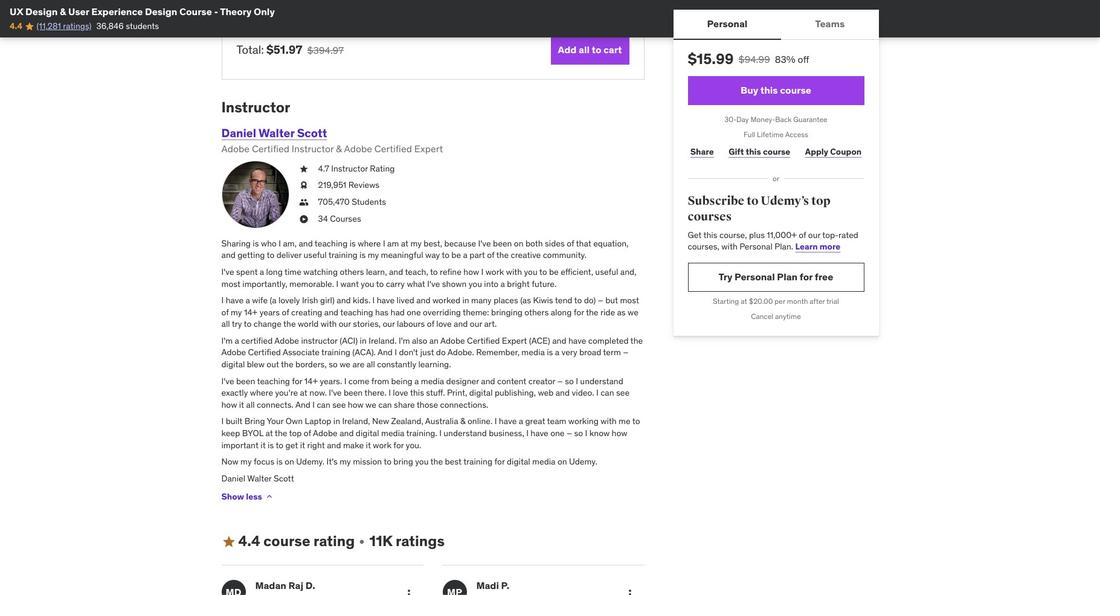 Task type: locate. For each thing, give the bounding box(es) containing it.
tab list
[[673, 10, 879, 40]]

work up into
[[486, 266, 504, 277]]

future.
[[532, 278, 557, 289]]

you left into
[[469, 278, 482, 289]]

& inside 'sharing is who i am, and teaching is where i am at my best, because i've been on both sides of that equation, and getting to deliver useful training is my meaningful way to be a part of the creative community. i've spent a long time watching others learn, and teach, to refine how i work with you to be efficient, useful and, most importantly, memorable. i want you to carry what i've shown you into a bright future. i have a wife (a lovely irish girl) and kids. i have lived and worked in many places (as kiwis tend to do) – but most of my 14+ years of creating and teaching has had one overriding theme: bringing others along for the ride as we all try to change the world with our stories, our labours of love and our art. i'm a certified adobe instructor (aci) in ireland. i'm also an adobe certified expert (ace) and have completed the adobe certified associate training (aca). and i don't just do adobe. remember, media is a very broad term – digital blew out the borders, so we are all constantly learning. i've been teaching for 14+ years. i come from being a media designer and content creator – so i understand exactly where you're at now. i've been there. i love this stuff. print, digital publishing, web and video. i can see how it all connects. and i can see how we can share those connections. i built bring your own laptop in ireland, new zealand, australia & online. i have a great team working with me to keep byol at the top of adobe and digital media training. i understand business, i have one – so i know how important it is to get it right and make it work for you. now my focus is on udemy. it's my mission to bring you the best training for digital media on udemy. daniel walter scott'
[[460, 416, 466, 427]]

training.
[[406, 428, 437, 439]]

1 horizontal spatial udemy.
[[569, 456, 598, 467]]

completed
[[588, 335, 629, 346]]

14+ up now.
[[304, 376, 318, 387]]

xsmall image
[[299, 180, 308, 192], [265, 492, 274, 502]]

xsmall image for 705,470 students
[[299, 196, 308, 208]]

tend
[[555, 295, 572, 306]]

how
[[464, 266, 479, 277], [221, 399, 237, 410], [348, 399, 364, 410], [612, 428, 628, 439]]

2 horizontal spatial in
[[463, 295, 469, 306]]

i right kids.
[[373, 295, 375, 306]]

1 vertical spatial most
[[620, 295, 639, 306]]

wife
[[252, 295, 268, 306]]

and left content
[[481, 376, 495, 387]]

team
[[547, 416, 567, 427]]

34
[[318, 213, 328, 224]]

trial
[[827, 297, 839, 306]]

along
[[551, 307, 572, 318]]

for inside try personal plan for free link
[[800, 271, 813, 283]]

and right am,
[[299, 238, 313, 249]]

scott down the focus
[[274, 473, 294, 484]]

have up very
[[569, 335, 586, 346]]

digital up connections.
[[469, 388, 493, 398]]

design
[[25, 5, 58, 18], [145, 5, 177, 18]]

0 horizontal spatial in
[[333, 416, 340, 427]]

course,
[[720, 229, 747, 240]]

0 horizontal spatial 4.4
[[10, 21, 22, 32]]

in up (aca).
[[360, 335, 367, 346]]

remember,
[[476, 347, 520, 358]]

adobe down 'certified'
[[221, 347, 246, 358]]

all inside button
[[579, 44, 590, 56]]

print,
[[447, 388, 467, 398]]

the
[[496, 250, 509, 261], [586, 307, 599, 318], [283, 319, 296, 330], [631, 335, 643, 346], [281, 359, 293, 370], [275, 428, 287, 439], [431, 456, 443, 467]]

4.4
[[10, 21, 22, 32], [238, 532, 260, 551]]

creating
[[291, 307, 322, 318]]

your
[[267, 416, 284, 427]]

0 horizontal spatial work
[[373, 440, 392, 451]]

one
[[407, 307, 421, 318], [551, 428, 565, 439]]

free
[[815, 271, 834, 283]]

so up the 'video.'
[[565, 376, 574, 387]]

0 vertical spatial personal
[[707, 18, 748, 30]]

1 horizontal spatial we
[[366, 399, 376, 410]]

and right girl)
[[337, 295, 351, 306]]

2 horizontal spatial &
[[460, 416, 466, 427]]

others up want
[[340, 266, 364, 277]]

219,951 reviews
[[318, 180, 380, 191]]

2 vertical spatial we
[[366, 399, 376, 410]]

0 horizontal spatial so
[[329, 359, 338, 370]]

media down (ace)
[[522, 347, 545, 358]]

bring
[[394, 456, 413, 467]]

so up years.
[[329, 359, 338, 370]]

0 vertical spatial course
[[780, 84, 812, 96]]

1 horizontal spatial useful
[[595, 266, 618, 277]]

0 vertical spatial where
[[358, 238, 381, 249]]

0 horizontal spatial understand
[[444, 428, 487, 439]]

great
[[525, 416, 545, 427]]

this inside "link"
[[746, 146, 761, 157]]

1 vertical spatial been
[[236, 376, 255, 387]]

of down overriding on the left of page
[[427, 319, 434, 330]]

raj
[[289, 580, 303, 592]]

useful
[[304, 250, 327, 261], [595, 266, 618, 277]]

for
[[800, 271, 813, 283], [574, 307, 584, 318], [292, 376, 302, 387], [394, 440, 404, 451], [495, 456, 505, 467]]

access
[[785, 130, 808, 139]]

share button
[[688, 140, 717, 164]]

or
[[773, 174, 780, 183]]

buy this course
[[741, 84, 812, 96]]

certified down 'certified'
[[248, 347, 281, 358]]

0 horizontal spatial on
[[285, 456, 294, 467]]

instructor up "daniel walter scott" link at top
[[221, 98, 290, 116]]

courses,
[[688, 241, 720, 252]]

because
[[444, 238, 476, 249]]

(ace)
[[529, 335, 550, 346]]

for left the free
[[800, 271, 813, 283]]

see up me
[[616, 388, 630, 398]]

1 horizontal spatial and
[[378, 347, 393, 358]]

1 vertical spatial daniel
[[221, 473, 245, 484]]

this up "courses,"
[[704, 229, 718, 240]]

spent
[[236, 266, 258, 277]]

you up bright
[[524, 266, 538, 277]]

top up top-
[[812, 194, 831, 209]]

to left get
[[276, 440, 284, 451]]

overriding
[[423, 307, 461, 318]]

4.7
[[318, 163, 329, 174]]

my up try
[[231, 307, 242, 318]]

see up the ireland, on the bottom
[[332, 399, 346, 410]]

i right there.
[[389, 388, 391, 398]]

certified down art.
[[467, 335, 500, 346]]

subscribe
[[688, 194, 745, 209]]

apply coupon
[[805, 146, 862, 157]]

0 vertical spatial daniel
[[221, 125, 256, 140]]

course down lifetime
[[763, 146, 791, 157]]

of up right
[[304, 428, 311, 439]]

add all to cart
[[558, 44, 622, 56]]

design up students
[[145, 5, 177, 18]]

4.7 instructor rating
[[318, 163, 395, 174]]

who
[[261, 238, 277, 249]]

1 horizontal spatial 14+
[[304, 376, 318, 387]]

on up creative
[[514, 238, 524, 249]]

1 horizontal spatial understand
[[580, 376, 624, 387]]

0 horizontal spatial others
[[340, 266, 364, 277]]

way
[[425, 250, 440, 261]]

personal inside get this course, plus 11,000+ of our top-rated courses, with personal plan.
[[740, 241, 773, 252]]

0 vertical spatial useful
[[304, 250, 327, 261]]

0 vertical spatial 14+
[[244, 307, 258, 318]]

this inside get this course, plus 11,000+ of our top-rated courses, with personal plan.
[[704, 229, 718, 240]]

0 vertical spatial xsmall image
[[299, 180, 308, 192]]

1 horizontal spatial where
[[358, 238, 381, 249]]

daniel walter scott link
[[221, 125, 327, 140]]

with up the instructor
[[321, 319, 337, 330]]

1 horizontal spatial i'm
[[399, 335, 410, 346]]

1 vertical spatial be
[[549, 266, 559, 277]]

others
[[340, 266, 364, 277], [525, 307, 549, 318]]

xsmall image left 219,951
[[299, 180, 308, 192]]

all right add
[[579, 44, 590, 56]]

have up try
[[226, 295, 244, 306]]

2 vertical spatial personal
[[735, 271, 775, 283]]

0 vertical spatial see
[[616, 388, 630, 398]]

0 vertical spatial and
[[378, 347, 393, 358]]

1 vertical spatial top
[[289, 428, 302, 439]]

useful up watching
[[304, 250, 327, 261]]

1 horizontal spatial most
[[620, 295, 639, 306]]

1 vertical spatial 14+
[[304, 376, 318, 387]]

course inside button
[[780, 84, 812, 96]]

i've right what
[[427, 278, 440, 289]]

2 udemy. from the left
[[569, 456, 598, 467]]

1 vertical spatial love
[[393, 388, 408, 398]]

0 vertical spatial walter
[[259, 125, 295, 140]]

0 horizontal spatial love
[[393, 388, 408, 398]]

additional actions for review by madan raj d. image
[[402, 587, 416, 595]]

teaching
[[315, 238, 348, 249], [340, 307, 373, 318], [257, 376, 290, 387]]

can down there.
[[378, 399, 392, 410]]

on down get
[[285, 456, 294, 467]]

1 horizontal spatial scott
[[297, 125, 327, 140]]

a left very
[[555, 347, 560, 358]]

1 design from the left
[[25, 5, 58, 18]]

xsmall image left 705,470
[[299, 196, 308, 208]]

more
[[820, 241, 841, 252]]

our
[[808, 229, 821, 240], [339, 319, 351, 330], [383, 319, 395, 330], [470, 319, 482, 330]]

0 horizontal spatial i'm
[[221, 335, 233, 346]]

0 vertical spatial 4.4
[[10, 21, 22, 32]]

2 design from the left
[[145, 5, 177, 18]]

1 vertical spatial scott
[[274, 473, 294, 484]]

1 vertical spatial we
[[340, 359, 351, 370]]

1 horizontal spatial been
[[344, 388, 363, 398]]

1 horizontal spatial so
[[565, 376, 574, 387]]

expert inside daniel walter scott adobe certified instructor & adobe certified expert
[[414, 143, 443, 155]]

understand up the 'video.'
[[580, 376, 624, 387]]

in
[[463, 295, 469, 306], [360, 335, 367, 346], [333, 416, 340, 427]]

shown
[[442, 278, 467, 289]]

course for gift this course
[[763, 146, 791, 157]]

1 vertical spatial 4.4
[[238, 532, 260, 551]]

at right am on the left top
[[401, 238, 409, 249]]

is right the focus
[[277, 456, 283, 467]]

been up exactly
[[236, 376, 255, 387]]

0 horizontal spatial one
[[407, 307, 421, 318]]

0 horizontal spatial 14+
[[244, 307, 258, 318]]

plan.
[[775, 241, 794, 252]]

full
[[744, 130, 755, 139]]

2 vertical spatial teaching
[[257, 376, 290, 387]]

love down "being"
[[393, 388, 408, 398]]

creator
[[529, 376, 555, 387]]

best
[[445, 456, 462, 467]]

courses
[[330, 213, 361, 224]]

be down because
[[452, 250, 461, 261]]

1 horizontal spatial top
[[812, 194, 831, 209]]

scott
[[297, 125, 327, 140], [274, 473, 294, 484]]

teaching down out
[[257, 376, 290, 387]]

2 vertical spatial &
[[460, 416, 466, 427]]

those
[[417, 399, 438, 410]]

course inside "link"
[[763, 146, 791, 157]]

less
[[246, 491, 262, 502]]

to inside button
[[592, 44, 602, 56]]

and down girl)
[[324, 307, 339, 318]]

1 horizontal spatial be
[[549, 266, 559, 277]]

ux design & user experience design course - theory only
[[10, 5, 275, 18]]

can down now.
[[317, 399, 330, 410]]

0 vertical spatial one
[[407, 307, 421, 318]]

xsmall image left 4.7
[[299, 163, 308, 175]]

media down new
[[381, 428, 405, 439]]

this inside button
[[761, 84, 778, 96]]

the down your
[[275, 428, 287, 439]]

to left do)
[[574, 295, 582, 306]]

2 vertical spatial course
[[264, 532, 310, 551]]

this for get
[[704, 229, 718, 240]]

long
[[266, 266, 283, 277]]

you
[[524, 266, 538, 277], [361, 278, 374, 289], [469, 278, 482, 289], [415, 456, 429, 467]]

and up make
[[340, 428, 354, 439]]

the right out
[[281, 359, 293, 370]]

4.4 for 4.4
[[10, 21, 22, 32]]

ireland,
[[342, 416, 370, 427]]

0 horizontal spatial scott
[[274, 473, 294, 484]]

1 vertical spatial one
[[551, 428, 565, 439]]

teaching down 34 on the top of page
[[315, 238, 348, 249]]

i'm down try
[[221, 335, 233, 346]]

personal up '$20.00'
[[735, 271, 775, 283]]

a down try
[[235, 335, 239, 346]]

guarantee
[[794, 115, 828, 124]]

1 vertical spatial course
[[763, 146, 791, 157]]

1 horizontal spatial xsmall image
[[299, 180, 308, 192]]

0 vertical spatial scott
[[297, 125, 327, 140]]

0 vertical spatial teaching
[[315, 238, 348, 249]]

36,846
[[96, 21, 124, 32]]

0 vertical spatial understand
[[580, 376, 624, 387]]

1 horizontal spatial 4.4
[[238, 532, 260, 551]]

1 i'm from the left
[[221, 335, 233, 346]]

blew
[[247, 359, 265, 370]]

(11,281
[[37, 21, 61, 32]]

training right best at the left of page
[[464, 456, 493, 467]]

at down your
[[266, 428, 273, 439]]

tab list containing personal
[[673, 10, 879, 40]]

courses
[[688, 209, 732, 224]]

0 vertical spatial training
[[329, 250, 358, 261]]

1 horizontal spatial &
[[336, 143, 342, 155]]

most up as
[[620, 295, 639, 306]]

udemy.
[[296, 456, 325, 467], [569, 456, 598, 467]]

1 vertical spatial work
[[373, 440, 392, 451]]

plan
[[777, 271, 798, 283]]

been up creative
[[493, 238, 512, 249]]

teams button
[[782, 10, 879, 39]]

it's
[[327, 456, 338, 467]]

1 vertical spatial instructor
[[292, 143, 334, 155]]

2 horizontal spatial so
[[574, 428, 583, 439]]

learn,
[[366, 266, 387, 277]]

also
[[412, 335, 427, 346]]

apply
[[805, 146, 829, 157]]

connections.
[[440, 399, 488, 410]]

years.
[[320, 376, 342, 387]]

0 vertical spatial be
[[452, 250, 461, 261]]

see
[[616, 388, 630, 398], [332, 399, 346, 410]]

per
[[775, 297, 786, 306]]

1 vertical spatial training
[[321, 347, 350, 358]]

art.
[[484, 319, 497, 330]]

to inside the subscribe to udemy's top courses
[[747, 194, 759, 209]]

one up labours
[[407, 307, 421, 318]]

and up very
[[552, 335, 567, 346]]

1 daniel from the top
[[221, 125, 256, 140]]

4.4 down ux
[[10, 21, 22, 32]]

1 vertical spatial where
[[250, 388, 273, 398]]

0 horizontal spatial udemy.
[[296, 456, 325, 467]]

of right part
[[487, 250, 495, 261]]

– down "working"
[[567, 428, 572, 439]]

share
[[691, 146, 714, 157]]

in right laptop
[[333, 416, 340, 427]]

digital
[[221, 359, 245, 370], [469, 388, 493, 398], [356, 428, 379, 439], [507, 456, 530, 467]]

& up 4.7 instructor rating
[[336, 143, 342, 155]]

& up (11,281 ratings)
[[60, 5, 66, 18]]

0 horizontal spatial expert
[[414, 143, 443, 155]]

0 horizontal spatial can
[[317, 399, 330, 410]]

xsmall image
[[299, 163, 308, 175], [299, 196, 308, 208], [299, 213, 308, 225], [357, 537, 367, 547]]

1 horizontal spatial see
[[616, 388, 630, 398]]

labours
[[397, 319, 425, 330]]

bright
[[507, 278, 530, 289]]

course for buy this course
[[780, 84, 812, 96]]

1 vertical spatial xsmall image
[[265, 492, 274, 502]]

best,
[[424, 238, 442, 249]]

plus
[[749, 229, 765, 240]]

0 horizontal spatial top
[[289, 428, 302, 439]]

course
[[780, 84, 812, 96], [763, 146, 791, 157], [264, 532, 310, 551]]

(as
[[520, 295, 531, 306]]

to
[[592, 44, 602, 56], [747, 194, 759, 209], [267, 250, 274, 261], [442, 250, 450, 261], [430, 266, 438, 277], [540, 266, 547, 277], [376, 278, 384, 289], [574, 295, 582, 306], [244, 319, 252, 330], [633, 416, 640, 427], [276, 440, 284, 451], [384, 456, 392, 467]]

an
[[429, 335, 439, 346]]

1 vertical spatial useful
[[595, 266, 618, 277]]

1 vertical spatial see
[[332, 399, 346, 410]]

for down business,
[[495, 456, 505, 467]]

2 horizontal spatial we
[[628, 307, 639, 318]]

digital left blew
[[221, 359, 245, 370]]

$94.99
[[739, 53, 770, 65]]

2 daniel from the top
[[221, 473, 245, 484]]

0 horizontal spatial xsmall image
[[265, 492, 274, 502]]



Task type: vqa. For each thing, say whether or not it's contained in the screenshot.
CONNECTS.
yes



Task type: describe. For each thing, give the bounding box(es) containing it.
0 vertical spatial in
[[463, 295, 469, 306]]

34 courses
[[318, 213, 361, 224]]

ratings
[[396, 532, 445, 551]]

how down exactly
[[221, 399, 237, 410]]

focus
[[254, 456, 274, 467]]

web
[[538, 388, 554, 398]]

both
[[526, 238, 543, 249]]

instructor inside daniel walter scott adobe certified instructor & adobe certified expert
[[292, 143, 334, 155]]

11k ratings
[[369, 532, 445, 551]]

1 vertical spatial and
[[295, 399, 311, 410]]

you.
[[406, 440, 421, 451]]

705,470
[[318, 196, 350, 207]]

our down has
[[383, 319, 395, 330]]

have up has
[[377, 295, 395, 306]]

walter inside 'sharing is who i am, and teaching is where i am at my best, because i've been on both sides of that equation, and getting to deliver useful training is my meaningful way to be a part of the creative community. i've spent a long time watching others learn, and teach, to refine how i work with you to be efficient, useful and, most importantly, memorable. i want you to carry what i've shown you into a bright future. i have a wife (a lovely irish girl) and kids. i have lived and worked in many places (as kiwis tend to do) – but most of my 14+ years of creating and teaching has had one overriding theme: bringing others along for the ride as we all try to change the world with our stories, our labours of love and our art. i'm a certified adobe instructor (aci) in ireland. i'm also an adobe certified expert (ace) and have completed the adobe certified associate training (aca). and i don't just do adobe. remember, media is a very broad term – digital blew out the borders, so we are all constantly learning. i've been teaching for 14+ years. i come from being a media designer and content creator – so i understand exactly where you're at now. i've been there. i love this stuff. print, digital publishing, web and video. i can see how it all connects. and i can see how we can share those connections. i built bring your own laptop in ireland, new zealand, australia & online. i have a great team working with me to keep byol at the top of adobe and digital media training. i understand business, i have one – so i know how important it is to get it right and make it work for you. now my focus is on udemy. it's my mission to bring you the best training for digital media on udemy. daniel walter scott'
[[247, 473, 272, 484]]

i right the 'video.'
[[596, 388, 599, 398]]

coupon
[[830, 146, 862, 157]]

what
[[407, 278, 425, 289]]

there.
[[365, 388, 387, 398]]

scott inside 'sharing is who i am, and teaching is where i am at my best, because i've been on both sides of that equation, and getting to deliver useful training is my meaningful way to be a part of the creative community. i've spent a long time watching others learn, and teach, to refine how i work with you to be efficient, useful and, most importantly, memorable. i want you to carry what i've shown you into a bright future. i have a wife (a lovely irish girl) and kids. i have lived and worked in many places (as kiwis tend to do) – but most of my 14+ years of creating and teaching has had one overriding theme: bringing others along for the ride as we all try to change the world with our stories, our labours of love and our art. i'm a certified adobe instructor (aci) in ireland. i'm also an adobe certified expert (ace) and have completed the adobe certified associate training (aca). and i don't just do adobe. remember, media is a very broad term – digital blew out the borders, so we are all constantly learning. i've been teaching for 14+ years. i come from being a media designer and content creator – so i understand exactly where you're at now. i've been there. i love this stuff. print, digital publishing, web and video. i can see how it all connects. and i can see how we can share those connections. i built bring your own laptop in ireland, new zealand, australia & online. i have a great team working with me to keep byol at the top of adobe and digital media training. i understand business, i have one – so i know how important it is to get it right and make it work for you. now my focus is on udemy. it's my mission to bring you the best training for digital media on udemy. daniel walter scott'
[[274, 473, 294, 484]]

at left now.
[[300, 388, 308, 398]]

at inside starting at $20.00 per month after trial cancel anytime
[[741, 297, 747, 306]]

1 horizontal spatial in
[[360, 335, 367, 346]]

expert inside 'sharing is who i am, and teaching is where i am at my best, because i've been on both sides of that equation, and getting to deliver useful training is my meaningful way to be a part of the creative community. i've spent a long time watching others learn, and teach, to refine how i work with you to be efficient, useful and, most importantly, memorable. i want you to carry what i've shown you into a bright future. i have a wife (a lovely irish girl) and kids. i have lived and worked in many places (as kiwis tend to do) – but most of my 14+ years of creating and teaching has had one overriding theme: bringing others along for the ride as we all try to change the world with our stories, our labours of love and our art. i'm a certified adobe instructor (aci) in ireland. i'm also an adobe certified expert (ace) and have completed the adobe certified associate training (aca). and i don't just do adobe. remember, media is a very broad term – digital blew out the borders, so we are all constantly learning. i've been teaching for 14+ years. i come from being a media designer and content creator – so i understand exactly where you're at now. i've been there. i love this stuff. print, digital publishing, web and video. i can see how it all connects. and i can see how we can share those connections. i built bring your own laptop in ireland, new zealand, australia & online. i have a great team working with me to keep byol at the top of adobe and digital media training. i understand business, i have one – so i know how important it is to get it right and make it work for you. now my focus is on udemy. it's my mission to bring you the best training for digital media on udemy. daniel walter scott'
[[502, 335, 527, 346]]

a left great on the bottom of page
[[519, 416, 523, 427]]

do)
[[584, 295, 596, 306]]

worked
[[433, 295, 461, 306]]

are
[[353, 359, 365, 370]]

2 vertical spatial so
[[574, 428, 583, 439]]

2 horizontal spatial on
[[558, 456, 567, 467]]

top inside 'sharing is who i am, and teaching is where i am at my best, because i've been on both sides of that equation, and getting to deliver useful training is my meaningful way to be a part of the creative community. i've spent a long time watching others learn, and teach, to refine how i work with you to be efficient, useful and, most importantly, memorable. i want you to carry what i've shown you into a bright future. i have a wife (a lovely irish girl) and kids. i have lived and worked in many places (as kiwis tend to do) – but most of my 14+ years of creating and teaching has had one overriding theme: bringing others along for the ride as we all try to change the world with our stories, our labours of love and our art. i'm a certified adobe instructor (aci) in ireland. i'm also an adobe certified expert (ace) and have completed the adobe certified associate training (aca). and i don't just do adobe. remember, media is a very broad term – digital blew out the borders, so we are all constantly learning. i've been teaching for 14+ years. i come from being a media designer and content creator – so i understand exactly where you're at now. i've been there. i love this stuff. print, digital publishing, web and video. i can see how it all connects. and i can see how we can share those connections. i built bring your own laptop in ireland, new zealand, australia & online. i have a great team working with me to keep byol at the top of adobe and digital media training. i understand business, i have one – so i know how important it is to get it right and make it work for you. now my focus is on udemy. it's my mission to bring you the best training for digital media on udemy. daniel walter scott'
[[289, 428, 302, 439]]

0 vertical spatial love
[[436, 319, 452, 330]]

with inside get this course, plus 11,000+ of our top-rated courses, with personal plan.
[[722, 241, 738, 252]]

2 vertical spatial instructor
[[331, 163, 368, 174]]

1 horizontal spatial on
[[514, 238, 524, 249]]

certified down "daniel walter scott" link at top
[[252, 143, 289, 155]]

for left you.
[[394, 440, 404, 451]]

to left bring
[[384, 456, 392, 467]]

to right me
[[633, 416, 640, 427]]

1 vertical spatial teaching
[[340, 307, 373, 318]]

stories,
[[353, 319, 381, 330]]

rating
[[314, 532, 355, 551]]

now
[[221, 456, 239, 467]]

1 vertical spatial understand
[[444, 428, 487, 439]]

i down "working"
[[585, 428, 588, 439]]

0 vertical spatial most
[[221, 278, 240, 289]]

designer
[[446, 376, 479, 387]]

this for gift
[[746, 146, 761, 157]]

1 horizontal spatial one
[[551, 428, 565, 439]]

0 horizontal spatial be
[[452, 250, 461, 261]]

0 vertical spatial others
[[340, 266, 364, 277]]

just
[[420, 347, 434, 358]]

my right it's
[[340, 456, 351, 467]]

is down (ace)
[[547, 347, 553, 358]]

certified up rating
[[375, 143, 412, 155]]

as
[[617, 307, 626, 318]]

1 horizontal spatial others
[[525, 307, 549, 318]]

is down courses
[[350, 238, 356, 249]]

this inside 'sharing is who i am, and teaching is where i am at my best, because i've been on both sides of that equation, and getting to deliver useful training is my meaningful way to be a part of the creative community. i've spent a long time watching others learn, and teach, to refine how i work with you to be efficient, useful and, most importantly, memorable. i want you to carry what i've shown you into a bright future. i have a wife (a lovely irish girl) and kids. i have lived and worked in many places (as kiwis tend to do) – but most of my 14+ years of creating and teaching has had one overriding theme: bringing others along for the ride as we all try to change the world with our stories, our labours of love and our art. i'm a certified adobe instructor (aci) in ireland. i'm also an adobe certified expert (ace) and have completed the adobe certified associate training (aca). and i don't just do adobe. remember, media is a very broad term – digital blew out the borders, so we are all constantly learning. i've been teaching for 14+ years. i come from being a media designer and content creator – so i understand exactly where you're at now. i've been there. i love this stuff. print, digital publishing, web and video. i can see how it all connects. and i can see how we can share those connections. i built bring your own laptop in ireland, new zealand, australia & online. i have a great team working with me to keep byol at the top of adobe and digital media training. i understand business, i have one – so i know how important it is to get it right and make it work for you. now my focus is on udemy. it's my mission to bring you the best training for digital media on udemy. daniel walter scott'
[[410, 388, 424, 398]]

many
[[471, 295, 492, 306]]

how down me
[[612, 428, 628, 439]]

this for buy
[[761, 84, 778, 96]]

total: $51.97 $394.97
[[237, 42, 344, 57]]

to down 'way'
[[430, 266, 438, 277]]

my left best,
[[411, 238, 422, 249]]

i left wife at the left of the page
[[221, 295, 224, 306]]

a right "being"
[[415, 376, 419, 387]]

all right are
[[367, 359, 375, 370]]

subscribe to udemy's top courses
[[688, 194, 831, 224]]

our down theme:
[[470, 319, 482, 330]]

rated
[[839, 229, 859, 240]]

my up learn,
[[368, 250, 379, 261]]

you down learn,
[[361, 278, 374, 289]]

– right creator on the bottom of page
[[557, 376, 563, 387]]

0 horizontal spatial see
[[332, 399, 346, 410]]

xsmall image for 34 courses
[[299, 213, 308, 225]]

now.
[[310, 388, 327, 398]]

rating
[[370, 163, 395, 174]]

very
[[562, 347, 577, 358]]

sharing
[[221, 238, 251, 249]]

walter inside daniel walter scott adobe certified instructor & adobe certified expert
[[259, 125, 295, 140]]

to down who
[[267, 250, 274, 261]]

i down great on the bottom of page
[[526, 428, 529, 439]]

connects.
[[257, 399, 294, 410]]

p.
[[501, 580, 510, 592]]

i up "constantly"
[[395, 347, 397, 358]]

adobe up associate
[[275, 335, 299, 346]]

bring
[[245, 416, 265, 427]]

0 vertical spatial been
[[493, 238, 512, 249]]

0 vertical spatial so
[[329, 359, 338, 370]]

to right 'way'
[[442, 250, 450, 261]]

xsmall image for 4.7 instructor rating
[[299, 163, 308, 175]]

have up business,
[[499, 416, 517, 427]]

it right get
[[300, 440, 305, 451]]

term
[[603, 347, 621, 358]]

to right try
[[244, 319, 252, 330]]

personal inside button
[[707, 18, 748, 30]]

all up bring
[[246, 399, 255, 410]]

i've left spent
[[221, 266, 234, 277]]

the left world at the left bottom
[[283, 319, 296, 330]]

it down exactly
[[239, 399, 244, 410]]

want
[[341, 278, 359, 289]]

(aci)
[[340, 335, 358, 346]]

2 i'm from the left
[[399, 335, 410, 346]]

starting at $20.00 per month after trial cancel anytime
[[713, 297, 839, 321]]

(11,281 ratings)
[[37, 21, 92, 32]]

top inside the subscribe to udemy's top courses
[[812, 194, 831, 209]]

media up stuff.
[[421, 376, 444, 387]]

you right bring
[[415, 456, 429, 467]]

is up getting
[[253, 238, 259, 249]]

our inside get this course, plus 11,000+ of our top-rated courses, with personal plan.
[[808, 229, 821, 240]]

additional actions for review by madi p. image
[[623, 587, 637, 595]]

ireland.
[[369, 335, 397, 346]]

how down part
[[464, 266, 479, 277]]

deliver
[[277, 250, 302, 261]]

d.
[[306, 580, 315, 592]]

all left try
[[221, 319, 230, 330]]

back
[[775, 115, 792, 124]]

have down great on the bottom of page
[[531, 428, 549, 439]]

australia
[[425, 416, 458, 427]]

zealand,
[[391, 416, 423, 427]]

1 udemy. from the left
[[296, 456, 325, 467]]

of inside get this course, plus 11,000+ of our top-rated courses, with personal plan.
[[799, 229, 806, 240]]

0 vertical spatial we
[[628, 307, 639, 318]]

the down do)
[[586, 307, 599, 318]]

daniel walter scott image
[[221, 161, 289, 228]]

i left am,
[[279, 238, 281, 249]]

media down great on the bottom of page
[[532, 456, 556, 467]]

and down theme:
[[454, 319, 468, 330]]

am,
[[283, 238, 297, 249]]

content
[[497, 376, 527, 387]]

adobe.
[[448, 347, 474, 358]]

11,000+
[[767, 229, 797, 240]]

2 vertical spatial in
[[333, 416, 340, 427]]

bringing
[[491, 307, 523, 318]]

and right web
[[556, 388, 570, 398]]

adobe down laptop
[[313, 428, 338, 439]]

219,951
[[318, 180, 346, 191]]

girl)
[[320, 295, 335, 306]]

learn
[[796, 241, 818, 252]]

digital down the ireland, on the bottom
[[356, 428, 379, 439]]

of up community. at top
[[567, 238, 574, 249]]

i down now.
[[313, 399, 315, 410]]

2 horizontal spatial can
[[601, 388, 614, 398]]

medium image
[[221, 535, 236, 549]]

equation,
[[593, 238, 629, 249]]

0 horizontal spatial we
[[340, 359, 351, 370]]

i down the australia
[[439, 428, 442, 439]]

ux
[[10, 5, 23, 18]]

broad
[[579, 347, 601, 358]]

the left creative
[[496, 250, 509, 261]]

had
[[391, 307, 405, 318]]

705,470 students
[[318, 196, 386, 207]]

xsmall image inside show less button
[[265, 492, 274, 502]]

$15.99 $94.99 83% off
[[688, 50, 809, 68]]

lifetime
[[757, 130, 784, 139]]

digital down business,
[[507, 456, 530, 467]]

daniel walter scott adobe certified instructor & adobe certified expert
[[221, 125, 443, 155]]

try personal plan for free
[[719, 271, 834, 283]]

(aca).
[[352, 347, 376, 358]]

certified
[[241, 335, 273, 346]]

with up bright
[[506, 266, 522, 277]]

exactly
[[221, 388, 248, 398]]

0 vertical spatial instructor
[[221, 98, 290, 116]]

of left years
[[221, 307, 229, 318]]

for down do)
[[574, 307, 584, 318]]

the right the completed
[[631, 335, 643, 346]]

0 vertical spatial &
[[60, 5, 66, 18]]

30-day money-back guarantee full lifetime access
[[725, 115, 828, 139]]

adobe down "daniel walter scott" link at top
[[221, 143, 250, 155]]

irish
[[302, 295, 318, 306]]

change
[[254, 319, 282, 330]]

& inside daniel walter scott adobe certified instructor & adobe certified expert
[[336, 143, 342, 155]]

gift this course link
[[726, 140, 793, 164]]

theme:
[[463, 307, 489, 318]]

daniel inside 'sharing is who i am, and teaching is where i am at my best, because i've been on both sides of that equation, and getting to deliver useful training is my meaningful way to be a part of the creative community. i've spent a long time watching others learn, and teach, to refine how i work with you to be efficient, useful and, most importantly, memorable. i want you to carry what i've shown you into a bright future. i have a wife (a lovely irish girl) and kids. i have lived and worked in many places (as kiwis tend to do) – but most of my 14+ years of creating and teaching has had one overriding theme: bringing others along for the ride as we all try to change the world with our stories, our labours of love and our art. i'm a certified adobe instructor (aci) in ireland. i'm also an adobe certified expert (ace) and have completed the adobe certified associate training (aca). and i don't just do adobe. remember, media is a very broad term – digital blew out the borders, so we are all constantly learning. i've been teaching for 14+ years. i come from being a media designer and content creator – so i understand exactly where you're at now. i've been there. i love this stuff. print, digital publishing, web and video. i can see how it all connects. and i can see how we can share those connections. i built bring your own laptop in ireland, new zealand, australia & online. i have a great team working with me to keep byol at the top of adobe and digital media training. i understand business, i have one – so i know how important it is to get it right and make it work for you. now my focus is on udemy. it's my mission to bring you the best training for digital media on udemy. daniel walter scott'
[[221, 473, 245, 484]]

to down learn,
[[376, 278, 384, 289]]

a right into
[[501, 278, 505, 289]]

and right lived
[[416, 295, 431, 306]]

1 horizontal spatial can
[[378, 399, 392, 410]]

scott inside daniel walter scott adobe certified instructor & adobe certified expert
[[297, 125, 327, 140]]

2 vertical spatial training
[[464, 456, 493, 467]]

1 vertical spatial so
[[565, 376, 574, 387]]

mission
[[353, 456, 382, 467]]

a up importantly,
[[260, 266, 264, 277]]

don't
[[399, 347, 418, 358]]

to up future.
[[540, 266, 547, 277]]

you're
[[275, 388, 298, 398]]

try
[[232, 319, 242, 330]]

i up the 'video.'
[[576, 376, 578, 387]]

experience
[[91, 5, 143, 18]]

the left best at the left of page
[[431, 456, 443, 467]]

– right "term"
[[623, 347, 629, 358]]

students
[[352, 196, 386, 207]]

a left part
[[463, 250, 468, 261]]

cart
[[604, 44, 622, 56]]

i left built
[[221, 416, 224, 427]]

i've up part
[[478, 238, 491, 249]]

i left want
[[336, 278, 339, 289]]

lived
[[397, 295, 414, 306]]

and up carry
[[389, 266, 403, 277]]

of down lovely on the left
[[282, 307, 289, 318]]

our up (aci)
[[339, 319, 351, 330]]

daniel inside daniel walter scott adobe certified instructor & adobe certified expert
[[221, 125, 256, 140]]

into
[[484, 278, 499, 289]]

– right do)
[[598, 295, 604, 306]]

money-
[[751, 115, 775, 124]]

memorable.
[[289, 278, 334, 289]]

4.4 for 4.4 course rating
[[238, 532, 260, 551]]

adobe up 4.7 instructor rating
[[344, 143, 372, 155]]

with up 'know'
[[601, 416, 617, 427]]

1 horizontal spatial work
[[486, 266, 504, 277]]

i've up exactly
[[221, 376, 234, 387]]

learn more
[[796, 241, 841, 252]]



